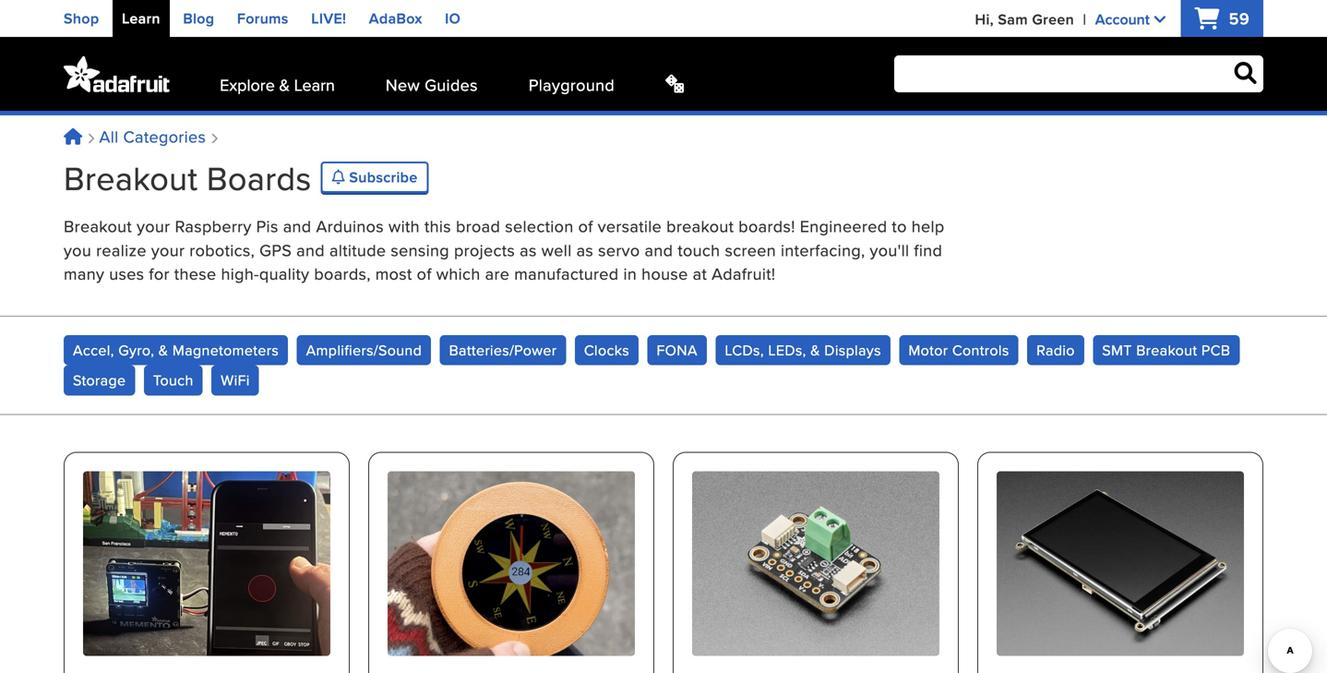 Task type: describe. For each thing, give the bounding box(es) containing it.
59
[[1225, 6, 1250, 30]]

amplifiers/sound
[[306, 339, 422, 360]]

0 horizontal spatial of
[[417, 262, 432, 285]]

search image
[[1235, 62, 1258, 84]]

all
[[99, 125, 119, 148]]

smt breakout pcb storage
[[73, 339, 1231, 391]]

touch link
[[144, 365, 203, 396]]

radio
[[1037, 339, 1075, 360]]

0 vertical spatial of
[[579, 214, 593, 238]]

bell o image
[[332, 169, 345, 184]]

arduinos
[[316, 214, 384, 238]]

you
[[64, 238, 91, 262]]

broad
[[456, 214, 501, 238]]

touch
[[678, 238, 721, 262]]

clocks link
[[575, 335, 639, 365]]

motor
[[909, 339, 949, 360]]

and up house
[[645, 238, 673, 262]]

1 as from the left
[[520, 238, 537, 262]]

explore
[[220, 73, 275, 96]]

guides
[[425, 73, 478, 96]]

2 chevron right image from the left
[[211, 133, 218, 144]]

and right gps
[[297, 238, 325, 262]]

blog link
[[183, 7, 215, 29]]

raspberry
[[175, 214, 252, 238]]

touch
[[153, 369, 194, 391]]

view a random guide image
[[666, 74, 684, 93]]

new
[[386, 73, 420, 96]]

new guides link
[[386, 73, 478, 96]]

pis
[[256, 214, 279, 238]]

are
[[485, 262, 510, 285]]

io
[[445, 7, 461, 29]]

radio link
[[1028, 335, 1085, 365]]

& for lcds, leds, & displays
[[811, 339, 821, 360]]

accel, gyro, & magnetometers link
[[64, 335, 288, 365]]

playground link
[[529, 73, 615, 96]]

all categories link
[[99, 125, 206, 148]]

accel,
[[73, 339, 114, 360]]

account
[[1096, 8, 1150, 30]]

robotics,
[[190, 238, 255, 262]]

controls
[[953, 339, 1010, 360]]

altitude
[[330, 238, 386, 262]]

lcds, leds, & displays
[[725, 339, 882, 360]]

breakout for breakout boards
[[64, 154, 198, 202]]

engineered
[[800, 214, 888, 238]]

screen
[[725, 238, 776, 262]]

fona link
[[648, 335, 707, 365]]

gps
[[260, 238, 292, 262]]

boards!
[[739, 214, 796, 238]]

adabox link
[[369, 7, 423, 29]]

this
[[425, 214, 452, 238]]

59 link
[[1195, 6, 1250, 30]]

wifi
[[221, 369, 250, 391]]

an iphone held near a square digital camera in front of a model of san francisco image
[[83, 471, 331, 656]]

blog
[[183, 7, 215, 29]]

smt
[[1103, 339, 1133, 360]]

for
[[149, 262, 170, 285]]

live! link
[[311, 7, 347, 29]]

wifi link
[[212, 365, 259, 396]]

with
[[389, 214, 420, 238]]

which
[[437, 262, 481, 285]]

boards,
[[314, 262, 371, 285]]

new guides
[[386, 73, 478, 96]]

sam
[[998, 8, 1028, 30]]

clocks
[[584, 339, 630, 360]]

batteries/power link
[[440, 335, 566, 365]]

subscribe link
[[321, 162, 429, 193]]

help
[[912, 214, 945, 238]]

breakout your raspberry pis and arduinos with this broad selection of versatile breakout boards! engineered to help you realize your robotics, gps and altitude sensing projects as well as servo and touch screen interfacing, you'll find many uses for these high-quality boards, most of which are manufactured in house at adafruit!
[[64, 214, 945, 285]]

lcds,
[[725, 339, 764, 360]]

& inside "explore & learn" popup button
[[279, 73, 290, 96]]

find
[[914, 238, 943, 262]]

2 as from the left
[[577, 238, 594, 262]]

0 vertical spatial learn
[[122, 7, 161, 29]]

servo
[[598, 238, 640, 262]]

many
[[64, 262, 105, 285]]



Task type: locate. For each thing, give the bounding box(es) containing it.
in
[[624, 262, 637, 285]]

2 horizontal spatial &
[[811, 339, 821, 360]]

uses
[[109, 262, 144, 285]]

& for accel, gyro, & magnetometers
[[159, 339, 168, 360]]

all categories
[[99, 125, 206, 148]]

most
[[376, 262, 412, 285]]

|
[[1083, 8, 1087, 30]]

forums link
[[237, 7, 289, 29]]

& inside lcds, leds, & displays link
[[811, 339, 821, 360]]

these
[[174, 262, 216, 285]]

1 chevron right image from the left
[[87, 133, 95, 144]]

1 horizontal spatial as
[[577, 238, 594, 262]]

high-
[[221, 262, 259, 285]]

lcds, leds, & displays link
[[716, 335, 891, 365]]

shop
[[64, 7, 99, 29]]

& right gyro,
[[159, 339, 168, 360]]

as down "selection"
[[520, 238, 537, 262]]

breakout left pcb on the bottom of page
[[1137, 339, 1198, 360]]

0 horizontal spatial as
[[520, 238, 537, 262]]

interfacing,
[[781, 238, 866, 262]]

breakout down breadcrumbs element
[[64, 154, 198, 202]]

0 horizontal spatial learn
[[122, 7, 161, 29]]

breakout inside breakout your raspberry pis and arduinos with this broad selection of versatile breakout boards! engineered to help you realize your robotics, gps and altitude sensing projects as well as servo and touch screen interfacing, you'll find many uses for these high-quality boards, most of which are manufactured in house at adafruit!
[[64, 214, 132, 238]]

0 horizontal spatial &
[[159, 339, 168, 360]]

quality
[[259, 262, 310, 285]]

chevron right image right learn home image
[[87, 133, 95, 144]]

fona
[[657, 339, 698, 360]]

adafruit logo image
[[64, 55, 170, 92]]

versatile
[[598, 214, 662, 238]]

motor controls link
[[900, 335, 1019, 365]]

top angle view of the cap touch featherwing image
[[997, 471, 1245, 656]]

smt breakout pcb link
[[1093, 335, 1240, 365]]

of down sensing
[[417, 262, 432, 285]]

amplifiers/sound link
[[297, 335, 431, 365]]

breakout
[[667, 214, 734, 238]]

1 vertical spatial of
[[417, 262, 432, 285]]

2 vertical spatial breakout
[[1137, 339, 1198, 360]]

batteries/power
[[449, 339, 557, 360]]

1 horizontal spatial of
[[579, 214, 593, 238]]

& right "leds,"
[[811, 339, 821, 360]]

well
[[542, 238, 572, 262]]

& inside accel, gyro, & magnetometers link
[[159, 339, 168, 360]]

realize
[[96, 238, 147, 262]]

and
[[283, 214, 312, 238], [297, 238, 325, 262], [645, 238, 673, 262]]

1 vertical spatial breakout
[[64, 214, 132, 238]]

magnetometers
[[173, 339, 279, 360]]

your up realize
[[137, 214, 170, 238]]

1 horizontal spatial learn
[[294, 73, 335, 96]]

breakout for breakout your raspberry pis and arduinos with this broad selection of versatile breakout boards! engineered to help you realize your robotics, gps and altitude sensing projects as well as servo and touch screen interfacing, you'll find many uses for these high-quality boards, most of which are manufactured in house at adafruit!
[[64, 214, 132, 238]]

learn left blog link
[[122, 7, 161, 29]]

learn
[[122, 7, 161, 29], [294, 73, 335, 96]]

as right well
[[577, 238, 594, 262]]

motor controls
[[909, 339, 1010, 360]]

your up for
[[151, 238, 185, 262]]

live!
[[311, 7, 347, 29]]

gyro,
[[118, 339, 154, 360]]

learn inside popup button
[[294, 73, 335, 96]]

and right pis
[[283, 214, 312, 238]]

of left versatile
[[579, 214, 593, 238]]

breakout inside smt breakout pcb storage
[[1137, 339, 1198, 360]]

storage
[[73, 369, 126, 391]]

hi, sam green | account
[[975, 8, 1150, 30]]

& right explore
[[279, 73, 290, 96]]

learn link
[[122, 7, 161, 29]]

you'll
[[870, 238, 910, 262]]

1 horizontal spatial &
[[279, 73, 290, 96]]

0 horizontal spatial chevron right image
[[87, 133, 95, 144]]

accel, gyro, & magnetometers
[[73, 339, 279, 360]]

of
[[579, 214, 593, 238], [417, 262, 432, 285]]

io link
[[445, 7, 461, 29]]

at
[[693, 262, 707, 285]]

chevron right image up the breakout boards
[[211, 133, 218, 144]]

breakout
[[64, 154, 198, 202], [64, 214, 132, 238], [1137, 339, 1198, 360]]

chevron right image
[[87, 133, 95, 144], [211, 133, 218, 144]]

breakout boards
[[64, 154, 312, 202]]

1 horizontal spatial chevron right image
[[211, 133, 218, 144]]

house
[[642, 262, 688, 285]]

explore & learn
[[220, 73, 335, 96]]

None search field
[[703, 55, 1264, 92]]

adabox
[[369, 7, 423, 29]]

subscribe
[[345, 166, 418, 188]]

storage link
[[64, 365, 135, 396]]

sensing
[[391, 238, 450, 262]]

displays
[[825, 339, 882, 360]]

projects
[[454, 238, 515, 262]]

breadcrumbs element
[[64, 125, 218, 148]]

0 vertical spatial breakout
[[64, 154, 198, 202]]

1 vertical spatial learn
[[294, 73, 335, 96]]

account button
[[1096, 8, 1166, 30]]

to
[[892, 214, 907, 238]]

explore & learn button
[[220, 73, 335, 96]]

selection
[[505, 214, 574, 238]]

your
[[137, 214, 170, 238], [151, 238, 185, 262]]

breakout up you
[[64, 214, 132, 238]]

as
[[520, 238, 537, 262], [577, 238, 594, 262]]

boards
[[207, 154, 312, 202]]

learn home image
[[64, 128, 83, 145]]

adafruit!
[[712, 262, 776, 285]]

manufactured
[[514, 262, 619, 285]]

None search field
[[895, 55, 1264, 92]]

top angle view of the adc image
[[692, 471, 940, 656]]

pcb
[[1202, 339, 1231, 360]]

categories
[[123, 125, 206, 148]]

learn right explore
[[294, 73, 335, 96]]

leds,
[[768, 339, 807, 360]]

hi,
[[975, 8, 994, 30]]

shop link
[[64, 7, 99, 29]]



Task type: vqa. For each thing, say whether or not it's contained in the screenshot.
left &
yes



